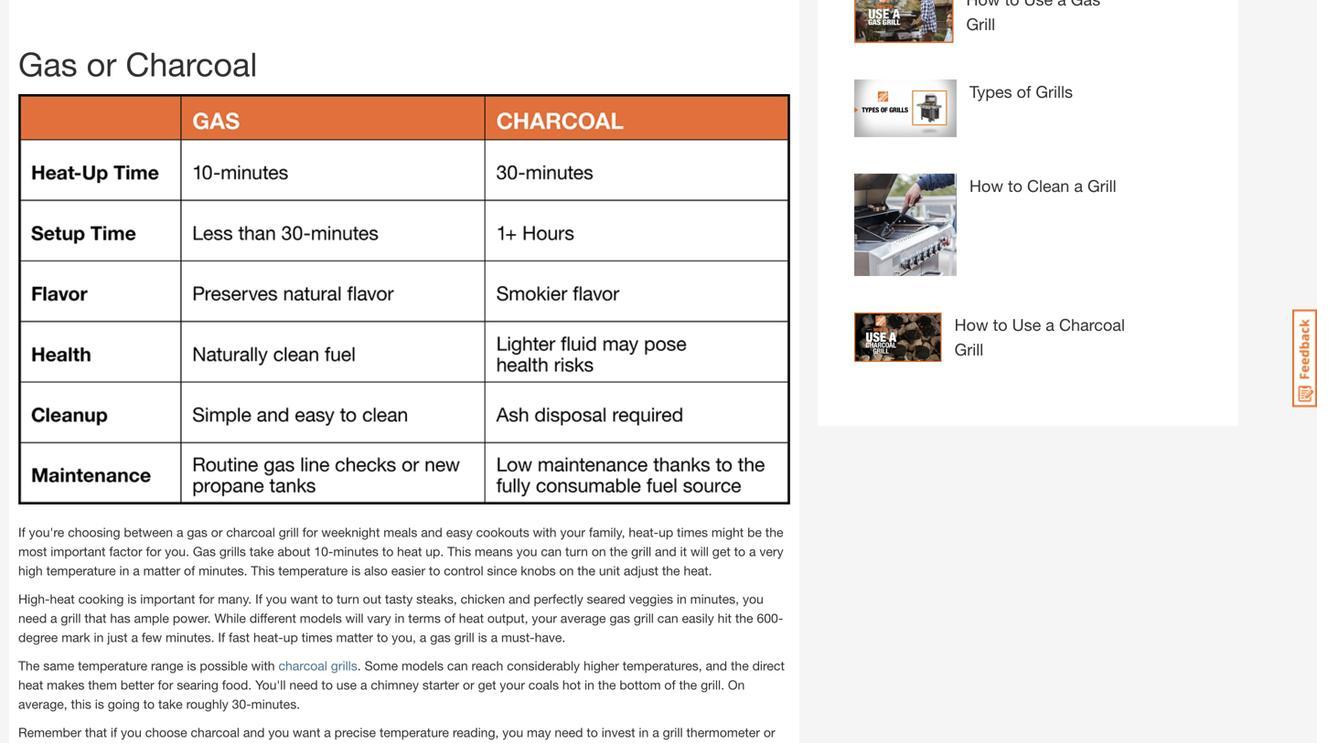 Task type: describe. For each thing, give the bounding box(es) containing it.
in left just
[[94, 630, 104, 645]]

charcoal inside how to use a charcoal grill
[[1059, 315, 1125, 335]]

how to clean a grill link
[[854, 174, 1129, 295]]

gas inside if you're choosing between a gas or charcoal grill for weeknight meals and easy cookouts with your family, heat-up times might be the most important factor for you. gas grills take about 10-minutes to heat up. this means you can turn on the grill and it will get to a very high temperature in a matter of minutes. this temperature is also easier to control since knobs on the unit adjust the heat.
[[187, 525, 208, 540]]

direct
[[753, 658, 785, 674]]

you right if
[[121, 725, 142, 740]]

and left it
[[655, 544, 677, 559]]

range
[[151, 658, 183, 674]]

high-heat cooking is important for many. if you want to turn out tasty steaks, chicken and perfectly seared veggies in minutes, you need a grill that has ample power. while different models will vary in terms of heat output, your average gas grill can easily hit the 600- degree mark in just a few minutes. if fast heat-up times matter to you, a gas grill is a must-have.
[[18, 592, 783, 645]]

minutes,
[[690, 592, 739, 607]]

and inside high-heat cooking is important for many. if you want to turn out tasty steaks, chicken and perfectly seared veggies in minutes, you need a grill that has ample power. while different models will vary in terms of heat output, your average gas grill can easily hit the 600- degree mark in just a few minutes. if fast heat-up times matter to you, a gas grill is a must-have.
[[509, 592, 530, 607]]

average
[[561, 611, 606, 626]]

of inside high-heat cooking is important for many. if you want to turn out tasty steaks, chicken and perfectly seared veggies in minutes, you need a grill that has ample power. while different models will vary in terms of heat output, your average gas grill can easily hit the 600- degree mark in just a few minutes. if fast heat-up times matter to you, a gas grill is a must-have.
[[444, 611, 455, 626]]

is inside if you're choosing between a gas or charcoal grill for weeknight meals and easy cookouts with your family, heat-up times might be the most important factor for you. gas grills take about 10-minutes to heat up. this means you can turn on the grill and it will get to a very high temperature in a matter of minutes. this temperature is also easier to control since knobs on the unit adjust the heat.
[[351, 563, 361, 578]]

adjust
[[624, 563, 659, 578]]

1 horizontal spatial this
[[447, 544, 471, 559]]

how to use a charcoal grill image
[[854, 313, 942, 362]]

of inside types of grills link
[[1017, 82, 1031, 102]]

is up searing
[[187, 658, 196, 674]]

vary
[[367, 611, 391, 626]]

temperature up them
[[78, 658, 147, 674]]

has
[[110, 611, 131, 626]]

grill up adjust
[[631, 544, 652, 559]]

invest
[[602, 725, 635, 740]]

gas inside if you're choosing between a gas or charcoal grill for weeknight meals and easy cookouts with your family, heat-up times might be the most important factor for you. gas grills take about 10-minutes to heat up. this means you can turn on the grill and it will get to a very high temperature in a matter of minutes. this temperature is also easier to control since knobs on the unit adjust the heat.
[[193, 544, 216, 559]]

chicken
[[461, 592, 505, 607]]

control
[[444, 563, 484, 578]]

a comparison chart showing some key differences between gas and charcoal grills. image
[[18, 94, 790, 505]]

considerably
[[507, 658, 580, 674]]

how to use a charcoal grill
[[955, 315, 1125, 360]]

coals
[[529, 678, 559, 693]]

also
[[364, 563, 388, 578]]

steaks,
[[416, 592, 457, 607]]

get inside . some models can reach considerably higher temperatures, and the direct heat makes them better for searing food. you'll need to use a chimney starter or get your coals hot in the bottom of the grill. on average, this is going to take roughly 30-minutes.
[[478, 678, 496, 693]]

or inside . some models can reach considerably higher temperatures, and the direct heat makes them better for searing food. you'll need to use a chimney starter or get your coals hot in the bottom of the grill. on average, this is going to take roughly 30-minutes.
[[463, 678, 475, 693]]

this
[[71, 697, 91, 712]]

for down between
[[146, 544, 161, 559]]

choosing
[[68, 525, 120, 540]]

same
[[43, 658, 74, 674]]

most
[[18, 544, 47, 559]]

for inside . some models can reach considerably higher temperatures, and the direct heat makes them better for searing food. you'll need to use a chimney starter or get your coals hot in the bottom of the grill. on average, this is going to take roughly 30-minutes.
[[158, 678, 173, 693]]

makes
[[47, 678, 85, 693]]

grill.
[[701, 678, 725, 693]]

10-
[[314, 544, 333, 559]]

.
[[358, 658, 361, 674]]

grill up about
[[279, 525, 299, 540]]

temperatures,
[[623, 658, 702, 674]]

different
[[250, 611, 296, 626]]

reach
[[472, 658, 503, 674]]

thermometer
[[687, 725, 760, 740]]

minutes. inside if you're choosing between a gas or charcoal grill for weeknight meals and easy cookouts with your family, heat-up times might be the most important factor for you. gas grills take about 10-minutes to heat up. this means you can turn on the grill and it will get to a very high temperature in a matter of minutes. this temperature is also easier to control since knobs on the unit adjust the heat.
[[199, 563, 248, 578]]

times inside high-heat cooking is important for many. if you want to turn out tasty steaks, chicken and perfectly seared veggies in minutes, you need a grill that has ample power. while different models will vary in terms of heat output, your average gas grill can easily hit the 600- degree mark in just a few minutes. if fast heat-up times matter to you, a gas grill is a must-have.
[[302, 630, 333, 645]]

that inside high-heat cooking is important for many. if you want to turn out tasty steaks, chicken and perfectly seared veggies in minutes, you need a grill that has ample power. while different models will vary in terms of heat output, your average gas grill can easily hit the 600- degree mark in just a few minutes. if fast heat-up times matter to you, a gas grill is a must-have.
[[84, 611, 107, 626]]

to down might
[[734, 544, 746, 559]]

if you're choosing between a gas or charcoal grill for weeknight meals and easy cookouts with your family, heat-up times might be the most important factor for you. gas grills take about 10-minutes to heat up. this means you can turn on the grill and it will get to a very high temperature in a matter of minutes. this temperature is also easier to control since knobs on the unit adjust the heat.
[[18, 525, 784, 578]]

how to clean a grill
[[970, 176, 1117, 196]]

to left out
[[322, 592, 333, 607]]

easier
[[391, 563, 425, 578]]

to down vary
[[377, 630, 388, 645]]

need inside high-heat cooking is important for many. if you want to turn out tasty steaks, chicken and perfectly seared veggies in minutes, you need a grill that has ample power. while different models will vary in terms of heat output, your average gas grill can easily hit the 600- degree mark in just a few minutes. if fast heat-up times matter to you, a gas grill is a must-have.
[[18, 611, 47, 626]]

grill for how to use a charcoal grill
[[955, 340, 984, 360]]

cooking
[[78, 592, 124, 607]]

will inside if you're choosing between a gas or charcoal grill for weeknight meals and easy cookouts with your family, heat-up times might be the most important factor for you. gas grills take about 10-minutes to heat up. this means you can turn on the grill and it will get to a very high temperature in a matter of minutes. this temperature is also easier to control since knobs on the unit adjust the heat.
[[691, 544, 709, 559]]

choose
[[145, 725, 187, 740]]

minutes. if
[[166, 630, 225, 645]]

want inside high-heat cooking is important for many. if you want to turn out tasty steaks, chicken and perfectly seared veggies in minutes, you need a grill that has ample power. while different models will vary in terms of heat output, your average gas grill can easily hit the 600- degree mark in just a few minutes. if fast heat-up times matter to you, a gas grill is a must-have.
[[290, 592, 318, 607]]

1 vertical spatial this
[[251, 563, 275, 578]]

very
[[760, 544, 784, 559]]

while
[[214, 611, 246, 626]]

since
[[487, 563, 517, 578]]

you left may
[[503, 725, 523, 740]]

hit
[[718, 611, 732, 626]]

in inside remember that if you choose charcoal and you want a precise temperature reading, you may need to invest in a grill thermometer or
[[639, 725, 649, 740]]

in inside . some models can reach considerably higher temperatures, and the direct heat makes them better for searing food. you'll need to use a chimney starter or get your coals hot in the bottom of the grill. on average, this is going to take roughly 30-minutes.
[[585, 678, 595, 693]]

. some models can reach considerably higher temperatures, and the direct heat makes them better for searing food. you'll need to use a chimney starter or get your coals hot in the bottom of the grill. on average, this is going to take roughly 30-minutes.
[[18, 658, 785, 712]]

few
[[142, 630, 162, 645]]

2 vertical spatial gas
[[430, 630, 451, 645]]

need inside remember that if you choose charcoal and you want a precise temperature reading, you may need to invest in a grill thermometer or
[[555, 725, 583, 740]]

0 vertical spatial charcoal
[[126, 44, 257, 83]]

seared
[[587, 592, 626, 607]]

or inside if you're choosing between a gas or charcoal grill for weeknight meals and easy cookouts with your family, heat-up times might be the most important factor for you. gas grills take about 10-minutes to heat up. this means you can turn on the grill and it will get to a very high temperature in a matter of minutes. this temperature is also easier to control since knobs on the unit adjust the heat.
[[211, 525, 223, 540]]

models inside . some models can reach considerably higher temperatures, and the direct heat makes them better for searing food. you'll need to use a chimney starter or get your coals hot in the bottom of the grill. on average, this is going to take roughly 30-minutes.
[[402, 658, 444, 674]]

important inside high-heat cooking is important for many. if you want to turn out tasty steaks, chicken and perfectly seared veggies in minutes, you need a grill that has ample power. while different models will vary in terms of heat output, your average gas grill can easily hit the 600- degree mark in just a few minutes. if fast heat-up times matter to you, a gas grill is a must-have.
[[140, 592, 195, 607]]

food.
[[222, 678, 252, 693]]

in down the tasty
[[395, 611, 405, 626]]

searing
[[177, 678, 219, 693]]

you,
[[392, 630, 416, 645]]

if inside high-heat cooking is important for many. if you want to turn out tasty steaks, chicken and perfectly seared veggies in minutes, you need a grill that has ample power. while different models will vary in terms of heat output, your average gas grill can easily hit the 600- degree mark in just a few minutes. if fast heat-up times matter to you, a gas grill is a must-have.
[[255, 592, 262, 607]]

must-
[[501, 630, 535, 645]]

roughly
[[186, 697, 228, 712]]

need inside . some models can reach considerably higher temperatures, and the direct heat makes them better for searing food. you'll need to use a chimney starter or get your coals hot in the bottom of the grill. on average, this is going to take roughly 30-minutes.
[[289, 678, 318, 693]]

how to use a gas grill
[[967, 0, 1101, 34]]

possible
[[200, 658, 248, 674]]

the inside high-heat cooking is important for many. if you want to turn out tasty steaks, chicken and perfectly seared veggies in minutes, you need a grill that has ample power. while different models will vary in terms of heat output, your average gas grill can easily hit the 600- degree mark in just a few minutes. if fast heat-up times matter to you, a gas grill is a must-have.
[[735, 611, 753, 626]]

charcoal for grill
[[226, 525, 275, 540]]

might
[[712, 525, 744, 540]]

knobs
[[521, 563, 556, 578]]

of inside . some models can reach considerably higher temperatures, and the direct heat makes them better for searing food. you'll need to use a chimney starter or get your coals hot in the bottom of the grill. on average, this is going to take roughly 30-minutes.
[[665, 678, 676, 693]]

grill for how to use a gas grill
[[967, 14, 995, 34]]

high
[[18, 563, 43, 578]]

heat.
[[684, 563, 712, 578]]

grills
[[1036, 82, 1073, 102]]

may
[[527, 725, 551, 740]]

to inside how to use a charcoal grill
[[993, 315, 1008, 335]]

mark
[[61, 630, 90, 645]]

up.
[[426, 544, 444, 559]]

the down it
[[662, 563, 680, 578]]

grill inside remember that if you choose charcoal and you want a precise temperature reading, you may need to invest in a grill thermometer or
[[663, 725, 683, 740]]

means
[[475, 544, 513, 559]]

output,
[[488, 611, 528, 626]]

up inside high-heat cooking is important for many. if you want to turn out tasty steaks, chicken and perfectly seared veggies in minutes, you need a grill that has ample power. while different models will vary in terms of heat output, your average gas grill can easily hit the 600- degree mark in just a few minutes. if fast heat-up times matter to you, a gas grill is a must-have.
[[283, 630, 298, 645]]

types
[[970, 82, 1012, 102]]

fast
[[229, 630, 250, 645]]

get inside if you're choosing between a gas or charcoal grill for weeknight meals and easy cookouts with your family, heat-up times might be the most important factor for you. gas grills take about 10-minutes to heat up. this means you can turn on the grill and it will get to a very high temperature in a matter of minutes. this temperature is also easier to control since knobs on the unit adjust the heat.
[[712, 544, 731, 559]]

you down you'll
[[268, 725, 289, 740]]

for up the 10-
[[302, 525, 318, 540]]

gas inside how to use a gas grill
[[1071, 0, 1101, 9]]

your inside high-heat cooking is important for many. if you want to turn out tasty steaks, chicken and perfectly seared veggies in minutes, you need a grill that has ample power. while different models will vary in terms of heat output, your average gas grill can easily hit the 600- degree mark in just a few minutes. if fast heat-up times matter to you, a gas grill is a must-have.
[[532, 611, 557, 626]]

the up very
[[766, 525, 784, 540]]

up inside if you're choosing between a gas or charcoal grill for weeknight meals and easy cookouts with your family, heat-up times might be the most important factor for you. gas grills take about 10-minutes to heat up. this means you can turn on the grill and it will get to a very high temperature in a matter of minutes. this temperature is also easier to control since knobs on the unit adjust the heat.
[[659, 525, 673, 540]]

clean
[[1027, 176, 1070, 196]]

gas or charcoal
[[18, 44, 257, 83]]

temperature down the 10-
[[278, 563, 348, 578]]

the down higher
[[598, 678, 616, 693]]

matter inside if you're choosing between a gas or charcoal grill for weeknight meals and easy cookouts with your family, heat-up times might be the most important factor for you. gas grills take about 10-minutes to heat up. this means you can turn on the grill and it will get to a very high temperature in a matter of minutes. this temperature is also easier to control since knobs on the unit adjust the heat.
[[143, 563, 180, 578]]

types of grills image
[[854, 80, 957, 137]]

and up up.
[[421, 525, 443, 540]]

how to clean a grill image
[[854, 174, 957, 276]]

in inside if you're choosing between a gas or charcoal grill for weeknight meals and easy cookouts with your family, heat-up times might be the most important factor for you. gas grills take about 10-minutes to heat up. this means you can turn on the grill and it will get to a very high temperature in a matter of minutes. this temperature is also easier to control since knobs on the unit adjust the heat.
[[119, 563, 129, 578]]

important inside if you're choosing between a gas or charcoal grill for weeknight meals and easy cookouts with your family, heat-up times might be the most important factor for you. gas grills take about 10-minutes to heat up. this means you can turn on the grill and it will get to a very high temperature in a matter of minutes. this temperature is also easier to control since knobs on the unit adjust the heat.
[[51, 544, 106, 559]]

out
[[363, 592, 382, 607]]

of inside if you're choosing between a gas or charcoal grill for weeknight meals and easy cookouts with your family, heat-up times might be the most important factor for you. gas grills take about 10-minutes to heat up. this means you can turn on the grill and it will get to a very high temperature in a matter of minutes. this temperature is also easier to control since knobs on the unit adjust the heat.
[[184, 563, 195, 578]]

1 vertical spatial gas
[[610, 611, 630, 626]]

how for how to use a charcoal grill
[[955, 315, 989, 335]]

you up different
[[266, 592, 287, 607]]

chimney
[[371, 678, 419, 693]]

precise
[[335, 725, 376, 740]]

the same temperature range is possible with charcoal grills
[[18, 658, 358, 674]]

starter
[[423, 678, 459, 693]]

1 vertical spatial grill
[[1088, 176, 1117, 196]]



Task type: vqa. For each thing, say whether or not it's contained in the screenshot.
Track Order
no



Task type: locate. For each thing, give the bounding box(es) containing it.
heat left cooking
[[50, 592, 75, 607]]

how to use a gas grill image
[[854, 0, 954, 43]]

2 horizontal spatial need
[[555, 725, 583, 740]]

with
[[533, 525, 557, 540], [251, 658, 275, 674]]

1 vertical spatial get
[[478, 678, 496, 693]]

for up power.
[[199, 592, 214, 607]]

want left precise
[[293, 725, 321, 740]]

can
[[541, 544, 562, 559], [658, 611, 678, 626], [447, 658, 468, 674]]

0 vertical spatial if
[[18, 525, 25, 540]]

going
[[108, 697, 140, 712]]

1 horizontal spatial on
[[592, 544, 606, 559]]

a inside how to use a gas grill
[[1058, 0, 1067, 9]]

2 vertical spatial charcoal
[[191, 725, 240, 740]]

0 horizontal spatial your
[[500, 678, 525, 693]]

in down factor
[[119, 563, 129, 578]]

to down up.
[[429, 563, 440, 578]]

it
[[680, 544, 687, 559]]

1 horizontal spatial important
[[140, 592, 195, 607]]

1 vertical spatial important
[[140, 592, 195, 607]]

charcoal for grills
[[279, 658, 327, 674]]

a inside . some models can reach considerably higher temperatures, and the direct heat makes them better for searing food. you'll need to use a chimney starter or get your coals hot in the bottom of the grill. on average, this is going to take roughly 30-minutes.
[[360, 678, 367, 693]]

them
[[88, 678, 117, 693]]

up down different
[[283, 630, 298, 645]]

1 horizontal spatial matter
[[336, 630, 373, 645]]

charcoal inside remember that if you choose charcoal and you want a precise temperature reading, you may need to invest in a grill thermometer or
[[191, 725, 240, 740]]

1 vertical spatial charcoal
[[279, 658, 327, 674]]

0 vertical spatial turn
[[565, 544, 588, 559]]

1 vertical spatial matter
[[336, 630, 373, 645]]

can inside if you're choosing between a gas or charcoal grill for weeknight meals and easy cookouts with your family, heat-up times might be the most important factor for you. gas grills take about 10-minutes to heat up. this means you can turn on the grill and it will get to a very high temperature in a matter of minutes. this temperature is also easier to control since knobs on the unit adjust the heat.
[[541, 544, 562, 559]]

power.
[[173, 611, 211, 626]]

1 horizontal spatial gas
[[430, 630, 451, 645]]

2 vertical spatial how
[[955, 315, 989, 335]]

with up you'll
[[251, 658, 275, 674]]

that inside remember that if you choose charcoal and you want a precise temperature reading, you may need to invest in a grill thermometer or
[[85, 725, 107, 740]]

you're
[[29, 525, 64, 540]]

0 horizontal spatial minutes.
[[199, 563, 248, 578]]

veggies
[[629, 592, 673, 607]]

1 horizontal spatial minutes.
[[251, 697, 300, 712]]

matter inside high-heat cooking is important for many. if you want to turn out tasty steaks, chicken and perfectly seared veggies in minutes, you need a grill that has ample power. while different models will vary in terms of heat output, your average gas grill can easily hit the 600- degree mark in just a few minutes. if fast heat-up times matter to you, a gas grill is a must-have.
[[336, 630, 373, 645]]

0 horizontal spatial times
[[302, 630, 333, 645]]

temperature up cooking
[[46, 563, 116, 578]]

and up grill. at the right of the page
[[706, 658, 727, 674]]

1 horizontal spatial your
[[532, 611, 557, 626]]

the up on
[[731, 658, 749, 674]]

charcoal grills link
[[279, 658, 358, 674]]

to left invest
[[587, 725, 598, 740]]

use inside how to use a charcoal grill
[[1012, 315, 1041, 335]]

is right this
[[95, 697, 104, 712]]

or
[[87, 44, 116, 83], [211, 525, 223, 540], [463, 678, 475, 693], [764, 725, 775, 740]]

minutes. inside . some models can reach considerably higher temperatures, and the direct heat makes them better for searing food. you'll need to use a chimney starter or get your coals hot in the bottom of the grill. on average, this is going to take roughly 30-minutes.
[[251, 697, 300, 712]]

0 vertical spatial want
[[290, 592, 318, 607]]

if up most
[[18, 525, 25, 540]]

to left clean at the top
[[1008, 176, 1023, 196]]

0 vertical spatial on
[[592, 544, 606, 559]]

can inside high-heat cooking is important for many. if you want to turn out tasty steaks, chicken and perfectly seared veggies in minutes, you need a grill that has ample power. while different models will vary in terms of heat output, your average gas grill can easily hit the 600- degree mark in just a few minutes. if fast heat-up times matter to you, a gas grill is a must-have.
[[658, 611, 678, 626]]

how to use a charcoal grill link
[[854, 313, 1129, 380]]

1 horizontal spatial will
[[691, 544, 709, 559]]

1 horizontal spatial can
[[541, 544, 562, 559]]

cookouts
[[476, 525, 529, 540]]

to left use
[[321, 678, 333, 693]]

0 vertical spatial charcoal
[[226, 525, 275, 540]]

up right family,
[[659, 525, 673, 540]]

can inside . some models can reach considerably higher temperatures, and the direct heat makes them better for searing food. you'll need to use a chimney starter or get your coals hot in the bottom of the grill. on average, this is going to take roughly 30-minutes.
[[447, 658, 468, 674]]

this
[[447, 544, 471, 559], [251, 563, 275, 578]]

0 vertical spatial models
[[300, 611, 342, 626]]

your up 'have.'
[[532, 611, 557, 626]]

0 horizontal spatial if
[[18, 525, 25, 540]]

0 horizontal spatial heat-
[[253, 630, 283, 645]]

1 vertical spatial if
[[255, 592, 262, 607]]

turn
[[565, 544, 588, 559], [337, 592, 359, 607]]

grill
[[279, 525, 299, 540], [631, 544, 652, 559], [61, 611, 81, 626], [634, 611, 654, 626], [454, 630, 475, 645], [663, 725, 683, 740]]

1 horizontal spatial if
[[255, 592, 262, 607]]

2 that from the top
[[85, 725, 107, 740]]

models up starter
[[402, 658, 444, 674]]

0 horizontal spatial matter
[[143, 563, 180, 578]]

get down might
[[712, 544, 731, 559]]

0 vertical spatial will
[[691, 544, 709, 559]]

use for charcoal
[[1012, 315, 1041, 335]]

need down charcoal grills "link"
[[289, 678, 318, 693]]

need
[[18, 611, 47, 626], [289, 678, 318, 693], [555, 725, 583, 740]]

1 that from the top
[[84, 611, 107, 626]]

0 horizontal spatial grills
[[219, 544, 246, 559]]

high-
[[18, 592, 50, 607]]

turn up perfectly
[[565, 544, 588, 559]]

0 vertical spatial times
[[677, 525, 708, 540]]

degree
[[18, 630, 58, 645]]

on down family,
[[592, 544, 606, 559]]

important
[[51, 544, 106, 559], [140, 592, 195, 607]]

charcoal up you'll
[[279, 658, 327, 674]]

for
[[302, 525, 318, 540], [146, 544, 161, 559], [199, 592, 214, 607], [158, 678, 173, 693]]

is up reach on the bottom left of page
[[478, 630, 487, 645]]

factor
[[109, 544, 142, 559]]

bottom
[[620, 678, 661, 693]]

in
[[119, 563, 129, 578], [677, 592, 687, 607], [395, 611, 405, 626], [94, 630, 104, 645], [585, 678, 595, 693], [639, 725, 649, 740]]

feedback link image
[[1293, 309, 1317, 408]]

0 vertical spatial your
[[560, 525, 585, 540]]

0 horizontal spatial turn
[[337, 592, 359, 607]]

will inside high-heat cooking is important for many. if you want to turn out tasty steaks, chicken and perfectly seared veggies in minutes, you need a grill that has ample power. while different models will vary in terms of heat output, your average gas grill can easily hit the 600- degree mark in just a few minutes. if fast heat-up times matter to you, a gas grill is a must-have.
[[345, 611, 364, 626]]

your left the coals
[[500, 678, 525, 693]]

you.
[[165, 544, 189, 559]]

grill right how to use a charcoal grill image
[[955, 340, 984, 360]]

0 horizontal spatial on
[[559, 563, 574, 578]]

heat down the
[[18, 678, 43, 693]]

about
[[278, 544, 311, 559]]

1 vertical spatial on
[[559, 563, 574, 578]]

1 vertical spatial take
[[158, 697, 183, 712]]

the up the unit
[[610, 544, 628, 559]]

matter up '.'
[[336, 630, 373, 645]]

minutes. up "many." at the bottom of page
[[199, 563, 248, 578]]

0 horizontal spatial gas
[[18, 44, 77, 83]]

heat
[[397, 544, 422, 559], [50, 592, 75, 607], [459, 611, 484, 626], [18, 678, 43, 693]]

0 vertical spatial that
[[84, 611, 107, 626]]

1 vertical spatial want
[[293, 725, 321, 740]]

easily
[[682, 611, 714, 626]]

in right invest
[[639, 725, 649, 740]]

1 vertical spatial your
[[532, 611, 557, 626]]

and inside . some models can reach considerably higher temperatures, and the direct heat makes them better for searing food. you'll need to use a chimney starter or get your coals hot in the bottom of the grill. on average, this is going to take roughly 30-minutes.
[[706, 658, 727, 674]]

to
[[1005, 0, 1020, 9], [1008, 176, 1023, 196], [993, 315, 1008, 335], [382, 544, 394, 559], [734, 544, 746, 559], [429, 563, 440, 578], [322, 592, 333, 607], [377, 630, 388, 645], [321, 678, 333, 693], [143, 697, 155, 712], [587, 725, 598, 740]]

with inside if you're choosing between a gas or charcoal grill for weeknight meals and easy cookouts with your family, heat-up times might be the most important factor for you. gas grills take about 10-minutes to heat up. this means you can turn on the grill and it will get to a very high temperature in a matter of minutes. this temperature is also easier to control since knobs on the unit adjust the heat.
[[533, 525, 557, 540]]

1 vertical spatial gas
[[18, 44, 77, 83]]

you inside if you're choosing between a gas or charcoal grill for weeknight meals and easy cookouts with your family, heat-up times might be the most important factor for you. gas grills take about 10-minutes to heat up. this means you can turn on the grill and it will get to a very high temperature in a matter of minutes. this temperature is also easier to control since knobs on the unit adjust the heat.
[[517, 544, 537, 559]]

how right how to use a charcoal grill image
[[955, 315, 989, 335]]

higher
[[584, 658, 619, 674]]

0 vertical spatial gas
[[187, 525, 208, 540]]

have.
[[535, 630, 566, 645]]

heat- right family,
[[629, 525, 659, 540]]

matter down you.
[[143, 563, 180, 578]]

for down range
[[158, 678, 173, 693]]

1 vertical spatial minutes.
[[251, 697, 300, 712]]

important down choosing
[[51, 544, 106, 559]]

0 vertical spatial can
[[541, 544, 562, 559]]

take inside if you're choosing between a gas or charcoal grill for weeknight meals and easy cookouts with your family, heat-up times might be the most important factor for you. gas grills take about 10-minutes to heat up. this means you can turn on the grill and it will get to a very high temperature in a matter of minutes. this temperature is also easier to control since knobs on the unit adjust the heat.
[[250, 544, 274, 559]]

get down reach on the bottom left of page
[[478, 678, 496, 693]]

0 vertical spatial take
[[250, 544, 274, 559]]

family,
[[589, 525, 625, 540]]

to up also at the bottom left
[[382, 544, 394, 559]]

2 horizontal spatial gas
[[610, 611, 630, 626]]

times up it
[[677, 525, 708, 540]]

models inside high-heat cooking is important for many. if you want to turn out tasty steaks, chicken and perfectly seared veggies in minutes, you need a grill that has ample power. while different models will vary in terms of heat output, your average gas grill can easily hit the 600- degree mark in just a few minutes. if fast heat-up times matter to you, a gas grill is a must-have.
[[300, 611, 342, 626]]

the left the unit
[[577, 563, 596, 578]]

times up charcoal grills "link"
[[302, 630, 333, 645]]

weeknight
[[321, 525, 380, 540]]

heat- inside if you're choosing between a gas or charcoal grill for weeknight meals and easy cookouts with your family, heat-up times might be the most important factor for you. gas grills take about 10-minutes to heat up. this means you can turn on the grill and it will get to a very high temperature in a matter of minutes. this temperature is also easier to control since knobs on the unit adjust the heat.
[[629, 525, 659, 540]]

to inside remember that if you choose charcoal and you want a precise temperature reading, you may need to invest in a grill thermometer or
[[587, 725, 598, 740]]

that
[[84, 611, 107, 626], [85, 725, 107, 740]]

1 vertical spatial use
[[1012, 315, 1041, 335]]

your inside . some models can reach considerably higher temperatures, and the direct heat makes them better for searing food. you'll need to use a chimney starter or get your coals hot in the bottom of the grill. on average, this is going to take roughly 30-minutes.
[[500, 678, 525, 693]]

is
[[351, 563, 361, 578], [127, 592, 137, 607], [478, 630, 487, 645], [187, 658, 196, 674], [95, 697, 104, 712]]

take left about
[[250, 544, 274, 559]]

0 vertical spatial minutes.
[[199, 563, 248, 578]]

average,
[[18, 697, 67, 712]]

2 vertical spatial need
[[555, 725, 583, 740]]

is up has
[[127, 592, 137, 607]]

0 vertical spatial grill
[[967, 14, 995, 34]]

0 vertical spatial this
[[447, 544, 471, 559]]

be
[[748, 525, 762, 540]]

1 vertical spatial can
[[658, 611, 678, 626]]

heat up easier
[[397, 544, 422, 559]]

temperature inside remember that if you choose charcoal and you want a precise temperature reading, you may need to invest in a grill thermometer or
[[380, 725, 449, 740]]

on
[[592, 544, 606, 559], [559, 563, 574, 578]]

need down high-
[[18, 611, 47, 626]]

grills up "many." at the bottom of page
[[219, 544, 246, 559]]

to up 'types of grills'
[[1005, 0, 1020, 9]]

the right hit at the right bottom of the page
[[735, 611, 753, 626]]

minutes.
[[199, 563, 248, 578], [251, 697, 300, 712]]

0 vertical spatial get
[[712, 544, 731, 559]]

1 horizontal spatial models
[[402, 658, 444, 674]]

1 horizontal spatial with
[[533, 525, 557, 540]]

turn left out
[[337, 592, 359, 607]]

heat inside . some models can reach considerably higher temperatures, and the direct heat makes them better for searing food. you'll need to use a chimney starter or get your coals hot in the bottom of the grill. on average, this is going to take roughly 30-minutes.
[[18, 678, 43, 693]]

0 vertical spatial grills
[[219, 544, 246, 559]]

you'll
[[255, 678, 286, 693]]

grill inside how to use a gas grill
[[967, 14, 995, 34]]

perfectly
[[534, 592, 583, 607]]

how left clean at the top
[[970, 176, 1004, 196]]

for inside high-heat cooking is important for many. if you want to turn out tasty steaks, chicken and perfectly seared veggies in minutes, you need a grill that has ample power. while different models will vary in terms of heat output, your average gas grill can easily hit the 600- degree mark in just a few minutes. if fast heat-up times matter to you, a gas grill is a must-have.
[[199, 592, 214, 607]]

of down you.
[[184, 563, 195, 578]]

reading,
[[453, 725, 499, 740]]

1 horizontal spatial gas
[[193, 544, 216, 559]]

will
[[691, 544, 709, 559], [345, 611, 364, 626]]

if inside if you're choosing between a gas or charcoal grill for weeknight meals and easy cookouts with your family, heat-up times might be the most important factor for you. gas grills take about 10-minutes to heat up. this means you can turn on the grill and it will get to a very high temperature in a matter of minutes. this temperature is also easier to control since knobs on the unit adjust the heat.
[[18, 525, 25, 540]]

on right knobs
[[559, 563, 574, 578]]

1 vertical spatial heat-
[[253, 630, 283, 645]]

grills up use
[[331, 658, 358, 674]]

1 horizontal spatial get
[[712, 544, 731, 559]]

grill down veggies
[[634, 611, 654, 626]]

how right "how to use a gas grill" image
[[967, 0, 1000, 9]]

0 horizontal spatial will
[[345, 611, 364, 626]]

1 horizontal spatial charcoal
[[1059, 315, 1125, 335]]

to down better
[[143, 697, 155, 712]]

1 vertical spatial up
[[283, 630, 298, 645]]

0 vertical spatial up
[[659, 525, 673, 540]]

0 vertical spatial gas
[[1071, 0, 1101, 9]]

temperature down . some models can reach considerably higher temperatures, and the direct heat makes them better for searing food. you'll need to use a chimney starter or get your coals hot in the bottom of the grill. on average, this is going to take roughly 30-minutes.
[[380, 725, 449, 740]]

1 horizontal spatial need
[[289, 678, 318, 693]]

minutes
[[333, 544, 379, 559]]

use for gas
[[1024, 0, 1053, 9]]

how inside how to use a charcoal grill
[[955, 315, 989, 335]]

in up easily
[[677, 592, 687, 607]]

if
[[111, 725, 117, 740]]

use inside how to use a gas grill
[[1024, 0, 1053, 9]]

1 vertical spatial how
[[970, 176, 1004, 196]]

between
[[124, 525, 173, 540]]

grill inside how to use a charcoal grill
[[955, 340, 984, 360]]

can up starter
[[447, 658, 468, 674]]

unit
[[599, 563, 620, 578]]

this up "many." at the bottom of page
[[251, 563, 275, 578]]

or inside remember that if you choose charcoal and you want a precise temperature reading, you may need to invest in a grill thermometer or
[[764, 725, 775, 740]]

of down temperatures,
[[665, 678, 676, 693]]

better
[[121, 678, 154, 693]]

0 horizontal spatial charcoal
[[126, 44, 257, 83]]

1 horizontal spatial heat-
[[629, 525, 659, 540]]

is inside . some models can reach considerably higher temperatures, and the direct heat makes them better for searing food. you'll need to use a chimney starter or get your coals hot in the bottom of the grill. on average, this is going to take roughly 30-minutes.
[[95, 697, 104, 712]]

heat- inside high-heat cooking is important for many. if you want to turn out tasty steaks, chicken and perfectly seared veggies in minutes, you need a grill that has ample power. while different models will vary in terms of heat output, your average gas grill can easily hit the 600- degree mark in just a few minutes. if fast heat-up times matter to you, a gas grill is a must-have.
[[253, 630, 283, 645]]

this down 'easy'
[[447, 544, 471, 559]]

gas
[[187, 525, 208, 540], [610, 611, 630, 626], [430, 630, 451, 645]]

the left grill. at the right of the page
[[679, 678, 697, 693]]

grills
[[219, 544, 246, 559], [331, 658, 358, 674]]

grill up reach on the bottom left of page
[[454, 630, 475, 645]]

want up different
[[290, 592, 318, 607]]

0 vertical spatial matter
[[143, 563, 180, 578]]

terms
[[408, 611, 441, 626]]

charcoal inside if you're choosing between a gas or charcoal grill for weeknight meals and easy cookouts with your family, heat-up times might be the most important factor for you. gas grills take about 10-minutes to heat up. this means you can turn on the grill and it will get to a very high temperature in a matter of minutes. this temperature is also easier to control since knobs on the unit adjust the heat.
[[226, 525, 275, 540]]

of
[[1017, 82, 1031, 102], [184, 563, 195, 578], [444, 611, 455, 626], [665, 678, 676, 693]]

types of grills
[[970, 82, 1073, 102]]

how for how to use a gas grill
[[967, 0, 1000, 9]]

1 vertical spatial with
[[251, 658, 275, 674]]

the
[[18, 658, 40, 674]]

minutes. down you'll
[[251, 697, 300, 712]]

1 horizontal spatial up
[[659, 525, 673, 540]]

0 horizontal spatial take
[[158, 697, 183, 712]]

gas
[[1071, 0, 1101, 9], [18, 44, 77, 83], [193, 544, 216, 559]]

grill right clean at the top
[[1088, 176, 1117, 196]]

in right hot
[[585, 678, 595, 693]]

to inside how to use a gas grill
[[1005, 0, 1020, 9]]

1 vertical spatial charcoal
[[1059, 315, 1125, 335]]

types of grills link
[[854, 80, 1129, 156]]

600-
[[757, 611, 783, 626]]

how for how to clean a grill
[[970, 176, 1004, 196]]

your inside if you're choosing between a gas or charcoal grill for weeknight meals and easy cookouts with your family, heat-up times might be the most important factor for you. gas grills take about 10-minutes to heat up. this means you can turn on the grill and it will get to a very high temperature in a matter of minutes. this temperature is also easier to control since knobs on the unit adjust the heat.
[[560, 525, 585, 540]]

heat down chicken
[[459, 611, 484, 626]]

use
[[1024, 0, 1053, 9], [1012, 315, 1041, 335]]

a inside how to use a charcoal grill
[[1046, 315, 1055, 335]]

0 vertical spatial need
[[18, 611, 47, 626]]

times inside if you're choosing between a gas or charcoal grill for weeknight meals and easy cookouts with your family, heat-up times might be the most important factor for you. gas grills take about 10-minutes to heat up. this means you can turn on the grill and it will get to a very high temperature in a matter of minutes. this temperature is also easier to control since knobs on the unit adjust the heat.
[[677, 525, 708, 540]]

that down cooking
[[84, 611, 107, 626]]

take up "choose"
[[158, 697, 183, 712]]

of left grills
[[1017, 82, 1031, 102]]

a
[[1058, 0, 1067, 9], [1074, 176, 1083, 196], [1046, 315, 1055, 335], [177, 525, 183, 540], [749, 544, 756, 559], [133, 563, 140, 578], [50, 611, 57, 626], [131, 630, 138, 645], [420, 630, 427, 645], [491, 630, 498, 645], [360, 678, 367, 693], [324, 725, 331, 740], [652, 725, 659, 740]]

want inside remember that if you choose charcoal and you want a precise temperature reading, you may need to invest in a grill thermometer or
[[293, 725, 321, 740]]

2 vertical spatial can
[[447, 658, 468, 674]]

if
[[18, 525, 25, 540], [255, 592, 262, 607]]

many.
[[218, 592, 252, 607]]

times
[[677, 525, 708, 540], [302, 630, 333, 645]]

1 horizontal spatial take
[[250, 544, 274, 559]]

just
[[107, 630, 128, 645]]

0 vertical spatial use
[[1024, 0, 1053, 9]]

of down "steaks,"
[[444, 611, 455, 626]]

1 horizontal spatial turn
[[565, 544, 588, 559]]

hot
[[563, 678, 581, 693]]

grill left thermometer
[[663, 725, 683, 740]]

up
[[659, 525, 673, 540], [283, 630, 298, 645]]

gas down seared
[[610, 611, 630, 626]]

2 horizontal spatial can
[[658, 611, 678, 626]]

with up knobs
[[533, 525, 557, 540]]

1 vertical spatial need
[[289, 678, 318, 693]]

charcoal down roughly at bottom
[[191, 725, 240, 740]]

1 vertical spatial turn
[[337, 592, 359, 607]]

and inside remember that if you choose charcoal and you want a precise temperature reading, you may need to invest in a grill thermometer or
[[243, 725, 265, 740]]

0 vertical spatial heat-
[[629, 525, 659, 540]]

models up charcoal grills "link"
[[300, 611, 342, 626]]

how inside how to use a gas grill
[[967, 0, 1000, 9]]

and up output,
[[509, 592, 530, 607]]

remember that if you choose charcoal and you want a precise temperature reading, you may need to invest in a grill thermometer or
[[18, 725, 775, 744]]

on
[[728, 678, 745, 693]]

2 vertical spatial gas
[[193, 544, 216, 559]]

grill up "mark"
[[61, 611, 81, 626]]

2 vertical spatial grill
[[955, 340, 984, 360]]

turn inside high-heat cooking is important for many. if you want to turn out tasty steaks, chicken and perfectly seared veggies in minutes, you need a grill that has ample power. while different models will vary in terms of heat output, your average gas grill can easily hit the 600- degree mark in just a few minutes. if fast heat-up times matter to you, a gas grill is a must-have.
[[337, 592, 359, 607]]

0 horizontal spatial get
[[478, 678, 496, 693]]

important up ample
[[140, 592, 195, 607]]

2 horizontal spatial gas
[[1071, 0, 1101, 9]]

can down veggies
[[658, 611, 678, 626]]

1 vertical spatial grills
[[331, 658, 358, 674]]

you up 600-
[[743, 592, 764, 607]]

heat- down different
[[253, 630, 283, 645]]

take inside . some models can reach considerably higher temperatures, and the direct heat makes them better for searing food. you'll need to use a chimney starter or get your coals hot in the bottom of the grill. on average, this is going to take roughly 30-minutes.
[[158, 697, 183, 712]]

0 horizontal spatial gas
[[187, 525, 208, 540]]

heat inside if you're choosing between a gas or charcoal grill for weeknight meals and easy cookouts with your family, heat-up times might be the most important factor for you. gas grills take about 10-minutes to heat up. this means you can turn on the grill and it will get to a very high temperature in a matter of minutes. this temperature is also easier to control since knobs on the unit adjust the heat.
[[397, 544, 422, 559]]

is down "minutes"
[[351, 563, 361, 578]]

how to use a gas grill link
[[854, 0, 1129, 61]]

grills inside if you're choosing between a gas or charcoal grill for weeknight meals and easy cookouts with your family, heat-up times might be the most important factor for you. gas grills take about 10-minutes to heat up. this means you can turn on the grill and it will get to a very high temperature in a matter of minutes. this temperature is also easier to control since knobs on the unit adjust the heat.
[[219, 544, 246, 559]]

0 horizontal spatial models
[[300, 611, 342, 626]]

tasty
[[385, 592, 413, 607]]

can up knobs
[[541, 544, 562, 559]]

turn inside if you're choosing between a gas or charcoal grill for weeknight meals and easy cookouts with your family, heat-up times might be the most important factor for you. gas grills take about 10-minutes to heat up. this means you can turn on the grill and it will get to a very high temperature in a matter of minutes. this temperature is also easier to control since knobs on the unit adjust the heat.
[[565, 544, 588, 559]]

remember
[[18, 725, 81, 740]]

models
[[300, 611, 342, 626], [402, 658, 444, 674]]

meals
[[384, 525, 418, 540]]

0 horizontal spatial with
[[251, 658, 275, 674]]

0 horizontal spatial can
[[447, 658, 468, 674]]

you up knobs
[[517, 544, 537, 559]]

get
[[712, 544, 731, 559], [478, 678, 496, 693]]

0 horizontal spatial up
[[283, 630, 298, 645]]

0 vertical spatial important
[[51, 544, 106, 559]]



